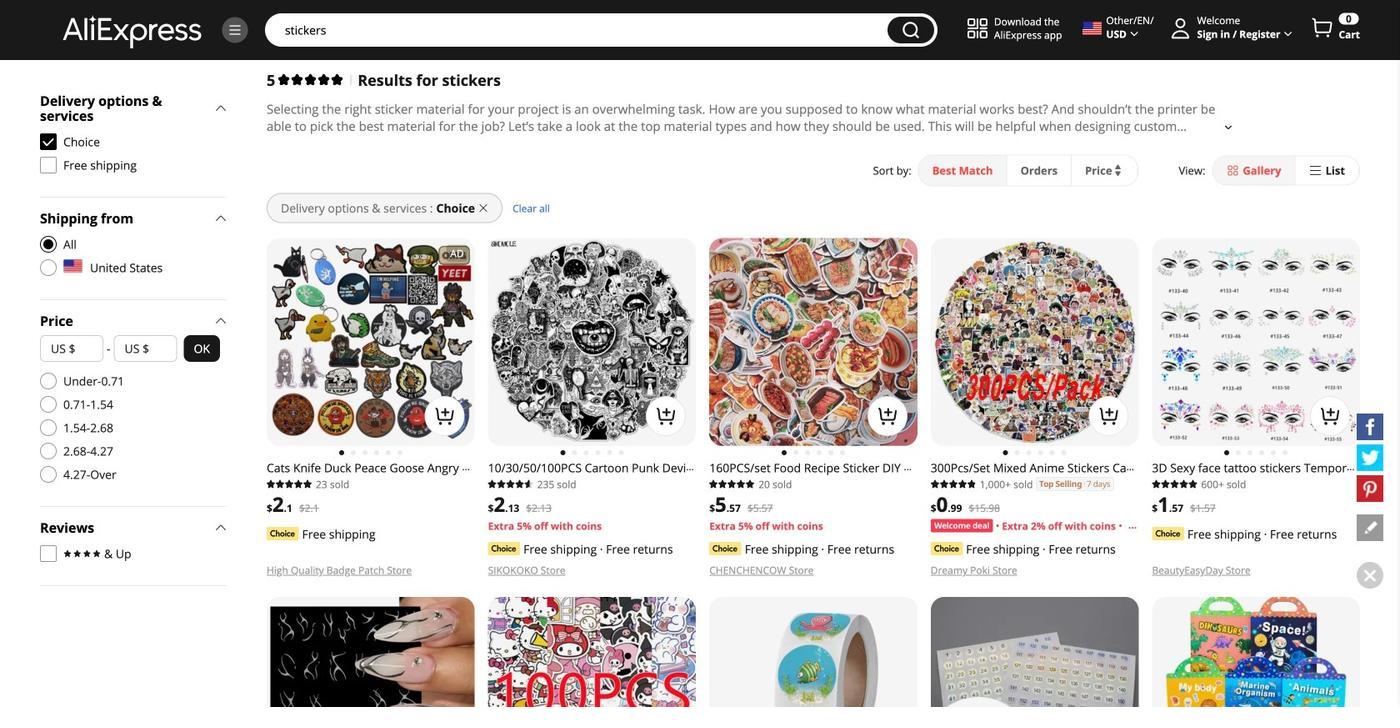 Task type: vqa. For each thing, say whether or not it's contained in the screenshot.
second 4FTXRwP image from the top
yes



Task type: locate. For each thing, give the bounding box(es) containing it.
reusable cartoon sticker book for kids multiple scenos diy puzzle game educational learning classic toys for child age 2-4 gifts image
[[1153, 597, 1361, 707]]

None button
[[888, 17, 935, 43]]

cats knife duck peace goose angry frogs yellow rubber applique patch funny embroidered sticker for backpack clothing accessory image
[[267, 238, 475, 446]]

100pcs kawaii my melody kuromi hello kitty stickers for kids girls diy laptop phone diary cute cartoon sanrio sticker decals image
[[488, 597, 696, 707]]

1 11l24uk image from the top
[[40, 259, 57, 276]]

160pcs/set food recipe sticker diy scrapbooking journal mobile computer gift sealing diary decoration sticker image
[[710, 238, 918, 446]]

3d sexy face tattoo stickers temporary tattoos glitter fake tattoo rhinestones for woman party face jewels tatoo image
[[1153, 238, 1361, 446]]

11l24uk image
[[40, 259, 57, 276], [40, 373, 57, 389], [40, 419, 57, 436], [40, 443, 57, 459], [40, 466, 57, 483]]



Task type: describe. For each thing, give the bounding box(es) containing it.
10/30/50/100pcs cartoon punk devil horror gothic graffiti stickers black and white diy toys skateboard laptop decals sticker f5 image
[[488, 238, 696, 446]]

2 11l24uk image from the top
[[40, 373, 57, 389]]

human hair lace front wig text field
[[277, 22, 880, 38]]

4ftxrwp image
[[40, 157, 57, 173]]

4ftxrwp image
[[40, 545, 57, 562]]

5 11l24uk image from the top
[[40, 466, 57, 483]]

11l24uk image
[[40, 396, 57, 413]]

3d metal silver flame nails stickers gold bronzing stripe lines sliders design manicure french nail art decoration decal #y2k image
[[267, 597, 475, 707]]

4 11l24uk image from the top
[[40, 443, 57, 459]]

1-500 number sticker round waterproof nail sticker digital label nail polish color gel varnish marking sticker image
[[931, 597, 1139, 707]]

50-500pcs cute cartoon sea fish stickers for kids children reward label encouragement scrapbooking decoration stationery sticker image
[[710, 597, 918, 707]]

3 11l24uk image from the top
[[40, 419, 57, 436]]

300pcs/set mixed anime stickers cartoon sticker decals laptop motorcycle luggage phone waterproof sticker for children toy image
[[931, 238, 1139, 446]]

1sqid_b image
[[228, 23, 243, 38]]



